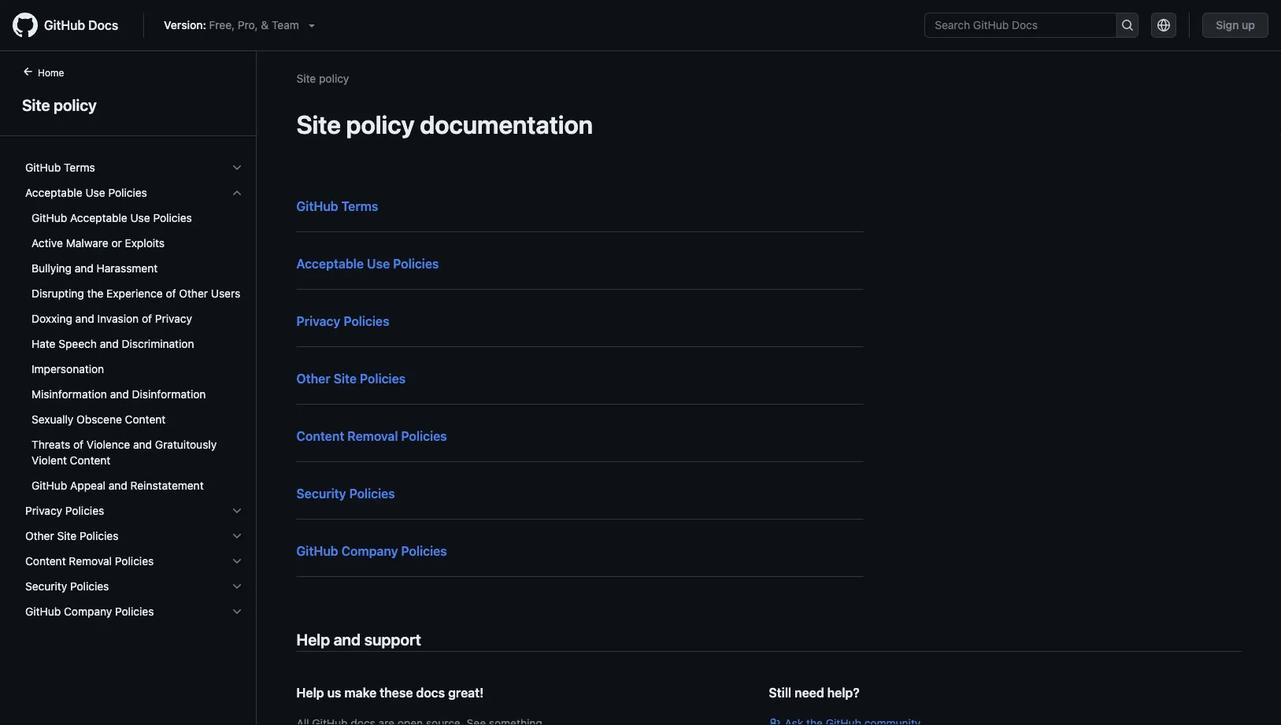 Task type: describe. For each thing, give the bounding box(es) containing it.
speech
[[59, 338, 97, 351]]

privacy policies link
[[297, 314, 390, 329]]

site policy element
[[0, 64, 257, 724]]

great!
[[448, 686, 484, 701]]

and inside misinformation and disinformation link
[[110, 388, 129, 401]]

misinformation and disinformation link
[[19, 382, 250, 407]]

these
[[380, 686, 413, 701]]

sexually obscene content link
[[19, 407, 250, 433]]

users
[[211, 287, 240, 300]]

malware
[[66, 237, 108, 250]]

doxxing and invasion of privacy
[[32, 312, 192, 325]]

help and support
[[297, 630, 421, 649]]

select language: current language is english image
[[1158, 19, 1171, 32]]

site inside "site policy" link
[[22, 95, 50, 114]]

1 vertical spatial other
[[297, 371, 331, 386]]

policies inside acceptable use policies dropdown button
[[108, 186, 147, 199]]

obscene
[[77, 413, 122, 426]]

hate speech and discrimination link
[[19, 332, 250, 357]]

privacy inside 'doxxing and invasion of privacy' link
[[155, 312, 192, 325]]

other site policies link
[[297, 371, 406, 386]]

content inside dropdown button
[[25, 555, 66, 568]]

gratuitously
[[155, 438, 217, 451]]

home
[[38, 67, 64, 78]]

version: free, pro, & team
[[164, 19, 299, 32]]

Search GitHub Docs search field
[[926, 13, 1117, 37]]

sc 9kayk9 0 image for github terms
[[231, 162, 243, 174]]

acceptable use policies element for github terms
[[13, 180, 256, 499]]

0 vertical spatial privacy policies
[[297, 314, 390, 329]]

sign up
[[1217, 19, 1256, 32]]

pro,
[[238, 19, 258, 32]]

of inside threats of violence and gratuitously violent content
[[73, 438, 84, 451]]

appeal
[[70, 479, 106, 492]]

home link
[[16, 65, 89, 81]]

the
[[87, 287, 104, 300]]

violent
[[32, 454, 67, 467]]

1 vertical spatial acceptable
[[70, 212, 127, 225]]

bullying
[[32, 262, 72, 275]]

github acceptable use policies link
[[19, 206, 250, 231]]

1 horizontal spatial acceptable use policies
[[297, 256, 439, 271]]

privacy policies inside "dropdown button"
[[25, 505, 104, 518]]

docs
[[88, 18, 118, 33]]

experience
[[107, 287, 163, 300]]

need
[[795, 686, 825, 701]]

search image
[[1122, 19, 1134, 32]]

and left support
[[334, 630, 361, 649]]

content removal policies link
[[297, 429, 447, 444]]

of for privacy
[[142, 312, 152, 325]]

use inside dropdown button
[[85, 186, 105, 199]]

acceptable use policies element for acceptable use policies
[[13, 206, 256, 499]]

sc 9kayk9 0 image for security policies
[[231, 581, 243, 593]]

triangle down image
[[306, 19, 318, 32]]

doxxing and invasion of privacy link
[[19, 306, 250, 332]]

1 horizontal spatial terms
[[342, 199, 379, 214]]

policies inside other site policies dropdown button
[[80, 530, 119, 543]]

&
[[261, 19, 269, 32]]

bullying and harassment link
[[19, 256, 250, 281]]

privacy policies button
[[19, 499, 250, 524]]

sexually obscene content
[[32, 413, 166, 426]]

threats
[[32, 438, 70, 451]]

site inside other site policies dropdown button
[[57, 530, 77, 543]]

2 vertical spatial acceptable
[[297, 256, 364, 271]]

discrimination
[[122, 338, 194, 351]]

sc 9kayk9 0 image for acceptable use policies
[[231, 187, 243, 199]]

0 vertical spatial company
[[342, 544, 398, 559]]

content inside threats of violence and gratuitously violent content
[[70, 454, 111, 467]]

free,
[[209, 19, 235, 32]]

and inside bullying and harassment link
[[75, 262, 94, 275]]

help for help us make these docs great!
[[297, 686, 324, 701]]

misinformation and disinformation
[[32, 388, 206, 401]]

github terms link
[[297, 199, 379, 214]]

company inside github company policies dropdown button
[[64, 605, 112, 618]]

security inside dropdown button
[[25, 580, 67, 593]]

violence
[[86, 438, 130, 451]]

disrupting
[[32, 287, 84, 300]]

github docs
[[44, 18, 118, 33]]

threats of violence and gratuitously violent content
[[32, 438, 217, 467]]

and inside 'doxxing and invasion of privacy' link
[[75, 312, 94, 325]]

reinstatement
[[130, 479, 204, 492]]

github terms inside dropdown button
[[25, 161, 95, 174]]

github company policies link
[[297, 544, 447, 559]]

other inside dropdown button
[[25, 530, 54, 543]]

make
[[345, 686, 377, 701]]

doxxing
[[32, 312, 72, 325]]

github inside dropdown button
[[25, 161, 61, 174]]



Task type: vqa. For each thing, say whether or not it's contained in the screenshot.
containers to the bottom
no



Task type: locate. For each thing, give the bounding box(es) containing it.
2 acceptable use policies element from the top
[[13, 206, 256, 499]]

1 vertical spatial company
[[64, 605, 112, 618]]

terms
[[64, 161, 95, 174], [342, 199, 379, 214]]

other site policies inside dropdown button
[[25, 530, 119, 543]]

help us make these docs great!
[[297, 686, 484, 701]]

content removal policies button
[[19, 549, 250, 574]]

disrupting the experience of other users link
[[19, 281, 250, 306]]

github terms up acceptable use policies link
[[297, 199, 379, 214]]

github docs link
[[13, 13, 131, 38]]

policies inside github company policies dropdown button
[[115, 605, 154, 618]]

None search field
[[925, 13, 1139, 38]]

0 vertical spatial sc 9kayk9 0 image
[[231, 162, 243, 174]]

1 horizontal spatial other site policies
[[297, 371, 406, 386]]

help left us in the left bottom of the page
[[297, 686, 324, 701]]

of right threats at the bottom of the page
[[73, 438, 84, 451]]

2 help from the top
[[297, 686, 324, 701]]

1 vertical spatial privacy policies
[[25, 505, 104, 518]]

site
[[297, 72, 316, 85], [22, 95, 50, 114], [297, 110, 341, 139], [334, 371, 357, 386], [57, 530, 77, 543]]

help
[[297, 630, 330, 649], [297, 686, 324, 701]]

github company policies down "security policies" link
[[297, 544, 447, 559]]

0 vertical spatial removal
[[348, 429, 398, 444]]

github terms
[[25, 161, 95, 174], [297, 199, 379, 214]]

sc 9kayk9 0 image inside security policies dropdown button
[[231, 581, 243, 593]]

2 vertical spatial other
[[25, 530, 54, 543]]

impersonation
[[32, 363, 104, 376]]

documentation
[[420, 110, 593, 139]]

and inside hate speech and discrimination link
[[100, 338, 119, 351]]

github company policies down security policies dropdown button
[[25, 605, 154, 618]]

acceptable use policies element containing acceptable use policies
[[13, 180, 256, 499]]

0 horizontal spatial of
[[73, 438, 84, 451]]

1 vertical spatial site policy link
[[19, 93, 237, 117]]

1 vertical spatial removal
[[69, 555, 112, 568]]

0 vertical spatial security policies
[[297, 486, 395, 501]]

removal down other site policies link
[[348, 429, 398, 444]]

sc 9kayk9 0 image
[[231, 162, 243, 174], [231, 187, 243, 199], [231, 606, 243, 618]]

content removal policies down other site policies dropdown button at the left bottom of the page
[[25, 555, 154, 568]]

acceptable use policies element
[[13, 180, 256, 499], [13, 206, 256, 499]]

of down disrupting the experience of other users
[[142, 312, 152, 325]]

acceptable use policies button
[[19, 180, 250, 206]]

0 vertical spatial of
[[166, 287, 176, 300]]

privacy policies up other site policies link
[[297, 314, 390, 329]]

of
[[166, 287, 176, 300], [142, 312, 152, 325], [73, 438, 84, 451]]

removal inside dropdown button
[[69, 555, 112, 568]]

active malware or exploits link
[[19, 231, 250, 256]]

github appeal and reinstatement link
[[19, 473, 250, 499]]

github acceptable use policies
[[32, 212, 192, 225]]

acceptable
[[25, 186, 82, 199], [70, 212, 127, 225], [297, 256, 364, 271]]

acceptable use policies
[[25, 186, 147, 199], [297, 256, 439, 271]]

github appeal and reinstatement
[[32, 479, 204, 492]]

acceptable use policies element containing github acceptable use policies
[[13, 206, 256, 499]]

policies inside github acceptable use policies link
[[153, 212, 192, 225]]

acceptable up active malware or exploits
[[70, 212, 127, 225]]

other site policies down privacy policies link
[[297, 371, 406, 386]]

1 horizontal spatial site policy
[[297, 72, 349, 85]]

1 horizontal spatial use
[[130, 212, 150, 225]]

docs
[[416, 686, 445, 701]]

active
[[32, 237, 63, 250]]

0 horizontal spatial company
[[64, 605, 112, 618]]

other down violent
[[25, 530, 54, 543]]

privacy inside 'privacy policies' "dropdown button"
[[25, 505, 62, 518]]

acceptable use policies up privacy policies link
[[297, 256, 439, 271]]

site policy link up github terms dropdown button
[[19, 93, 237, 117]]

and
[[75, 262, 94, 275], [75, 312, 94, 325], [100, 338, 119, 351], [110, 388, 129, 401], [133, 438, 152, 451], [108, 479, 127, 492], [334, 630, 361, 649]]

company down "security policies" link
[[342, 544, 398, 559]]

active malware or exploits
[[32, 237, 165, 250]]

0 vertical spatial help
[[297, 630, 330, 649]]

help for help and support
[[297, 630, 330, 649]]

1 vertical spatial acceptable use policies
[[297, 256, 439, 271]]

hate speech and discrimination
[[32, 338, 194, 351]]

policies inside content removal policies dropdown button
[[115, 555, 154, 568]]

exploits
[[125, 237, 165, 250]]

other site policies
[[297, 371, 406, 386], [25, 530, 119, 543]]

security policies
[[297, 486, 395, 501], [25, 580, 109, 593]]

1 horizontal spatial privacy
[[155, 312, 192, 325]]

help?
[[828, 686, 860, 701]]

site policy down triangle down 'icon'
[[297, 72, 349, 85]]

and inside threats of violence and gratuitously violent content
[[133, 438, 152, 451]]

disinformation
[[132, 388, 206, 401]]

0 vertical spatial github terms
[[25, 161, 95, 174]]

of for other
[[166, 287, 176, 300]]

1 vertical spatial other site policies
[[25, 530, 119, 543]]

impersonation link
[[19, 357, 250, 382]]

1 sc 9kayk9 0 image from the top
[[231, 505, 243, 518]]

threats of violence and gratuitously violent content link
[[19, 433, 250, 473]]

and down sexually obscene content link
[[133, 438, 152, 451]]

1 horizontal spatial github company policies
[[297, 544, 447, 559]]

security policies link
[[297, 486, 395, 501]]

content removal policies down other site policies link
[[297, 429, 447, 444]]

privacy policies down appeal
[[25, 505, 104, 518]]

2 sc 9kayk9 0 image from the top
[[231, 530, 243, 543]]

security policies inside dropdown button
[[25, 580, 109, 593]]

acceptable use policies inside dropdown button
[[25, 186, 147, 199]]

0 horizontal spatial terms
[[64, 161, 95, 174]]

privacy up discrimination
[[155, 312, 192, 325]]

1 sc 9kayk9 0 image from the top
[[231, 162, 243, 174]]

0 horizontal spatial github terms
[[25, 161, 95, 174]]

github inside dropdown button
[[25, 605, 61, 618]]

sc 9kayk9 0 image for content removal policies
[[231, 555, 243, 568]]

0 horizontal spatial github company policies
[[25, 605, 154, 618]]

content removal policies inside dropdown button
[[25, 555, 154, 568]]

site policy
[[297, 72, 349, 85], [22, 95, 97, 114]]

removal down other site policies dropdown button at the left bottom of the page
[[69, 555, 112, 568]]

support
[[365, 630, 421, 649]]

site policy link down triangle down 'icon'
[[297, 72, 349, 85]]

company
[[342, 544, 398, 559], [64, 605, 112, 618]]

sc 9kayk9 0 image inside content removal policies dropdown button
[[231, 555, 243, 568]]

other site policies down appeal
[[25, 530, 119, 543]]

sc 9kayk9 0 image inside 'privacy policies' "dropdown button"
[[231, 505, 243, 518]]

2 horizontal spatial use
[[367, 256, 390, 271]]

2 vertical spatial sc 9kayk9 0 image
[[231, 606, 243, 618]]

acceptable inside dropdown button
[[25, 186, 82, 199]]

github terms up github acceptable use policies
[[25, 161, 95, 174]]

1 horizontal spatial content removal policies
[[297, 429, 447, 444]]

0 vertical spatial acceptable
[[25, 186, 82, 199]]

disrupting the experience of other users
[[32, 287, 240, 300]]

0 vertical spatial security
[[297, 486, 346, 501]]

0 vertical spatial site policy link
[[297, 72, 349, 85]]

1 horizontal spatial removal
[[348, 429, 398, 444]]

removal
[[348, 429, 398, 444], [69, 555, 112, 568]]

0 horizontal spatial site policy
[[22, 95, 97, 114]]

0 horizontal spatial content removal policies
[[25, 555, 154, 568]]

0 vertical spatial acceptable use policies
[[25, 186, 147, 199]]

and right appeal
[[108, 479, 127, 492]]

1 vertical spatial site policy
[[22, 95, 97, 114]]

1 horizontal spatial other
[[179, 287, 208, 300]]

policy
[[319, 72, 349, 85], [54, 95, 97, 114], [346, 110, 415, 139]]

github company policies button
[[19, 600, 250, 625]]

sc 9kayk9 0 image for privacy policies
[[231, 505, 243, 518]]

3 sc 9kayk9 0 image from the top
[[231, 606, 243, 618]]

us
[[327, 686, 342, 701]]

2 sc 9kayk9 0 image from the top
[[231, 187, 243, 199]]

bullying and harassment
[[32, 262, 158, 275]]

0 horizontal spatial other
[[25, 530, 54, 543]]

1 help from the top
[[297, 630, 330, 649]]

still need help?
[[769, 686, 860, 701]]

and down malware
[[75, 262, 94, 275]]

1 horizontal spatial privacy policies
[[297, 314, 390, 329]]

1 vertical spatial terms
[[342, 199, 379, 214]]

up
[[1243, 19, 1256, 32]]

other left users
[[179, 287, 208, 300]]

1 vertical spatial content removal policies
[[25, 555, 154, 568]]

2 horizontal spatial privacy
[[297, 314, 341, 329]]

3 sc 9kayk9 0 image from the top
[[231, 555, 243, 568]]

0 horizontal spatial site policy link
[[19, 93, 237, 117]]

sign up link
[[1203, 13, 1269, 38]]

1 horizontal spatial company
[[342, 544, 398, 559]]

0 horizontal spatial use
[[85, 186, 105, 199]]

2 vertical spatial use
[[367, 256, 390, 271]]

and down impersonation link
[[110, 388, 129, 401]]

github company policies inside dropdown button
[[25, 605, 154, 618]]

other site policies button
[[19, 524, 250, 549]]

1 vertical spatial help
[[297, 686, 324, 701]]

sc 9kayk9 0 image inside github terms dropdown button
[[231, 162, 243, 174]]

1 vertical spatial security policies
[[25, 580, 109, 593]]

terms up acceptable use policies link
[[342, 199, 379, 214]]

still
[[769, 686, 792, 701]]

or
[[111, 237, 122, 250]]

0 vertical spatial other
[[179, 287, 208, 300]]

other
[[179, 287, 208, 300], [297, 371, 331, 386], [25, 530, 54, 543]]

github company policies
[[297, 544, 447, 559], [25, 605, 154, 618]]

1 horizontal spatial of
[[142, 312, 152, 325]]

0 horizontal spatial privacy policies
[[25, 505, 104, 518]]

use up the exploits
[[130, 212, 150, 225]]

1 vertical spatial github company policies
[[25, 605, 154, 618]]

security policies down content removal policies dropdown button
[[25, 580, 109, 593]]

terms up github acceptable use policies
[[64, 161, 95, 174]]

acceptable use policies link
[[297, 256, 439, 271]]

and up speech
[[75, 312, 94, 325]]

0 vertical spatial other site policies
[[297, 371, 406, 386]]

1 vertical spatial of
[[142, 312, 152, 325]]

0 horizontal spatial privacy
[[25, 505, 62, 518]]

privacy
[[155, 312, 192, 325], [297, 314, 341, 329], [25, 505, 62, 518]]

1 horizontal spatial site policy link
[[297, 72, 349, 85]]

policies inside security policies dropdown button
[[70, 580, 109, 593]]

privacy down violent
[[25, 505, 62, 518]]

security policies up github company policies link
[[297, 486, 395, 501]]

use up privacy policies link
[[367, 256, 390, 271]]

0 vertical spatial site policy
[[297, 72, 349, 85]]

0 vertical spatial terms
[[64, 161, 95, 174]]

github terms button
[[19, 155, 250, 180]]

team
[[272, 19, 299, 32]]

use
[[85, 186, 105, 199], [130, 212, 150, 225], [367, 256, 390, 271]]

0 vertical spatial use
[[85, 186, 105, 199]]

site policy documentation
[[297, 110, 593, 139]]

policies
[[108, 186, 147, 199], [153, 212, 192, 225], [393, 256, 439, 271], [344, 314, 390, 329], [360, 371, 406, 386], [401, 429, 447, 444], [349, 486, 395, 501], [65, 505, 104, 518], [80, 530, 119, 543], [401, 544, 447, 559], [115, 555, 154, 568], [70, 580, 109, 593], [115, 605, 154, 618]]

1 vertical spatial security
[[25, 580, 67, 593]]

sc 9kayk9 0 image for github company policies
[[231, 606, 243, 618]]

privacy up other site policies link
[[297, 314, 341, 329]]

acceptable use policies up github acceptable use policies
[[25, 186, 147, 199]]

1 horizontal spatial github terms
[[297, 199, 379, 214]]

0 horizontal spatial security policies
[[25, 580, 109, 593]]

2 vertical spatial of
[[73, 438, 84, 451]]

sc 9kayk9 0 image for other site policies
[[231, 530, 243, 543]]

sign
[[1217, 19, 1240, 32]]

0 horizontal spatial acceptable use policies
[[25, 186, 147, 199]]

1 horizontal spatial security
[[297, 486, 346, 501]]

policies inside 'privacy policies' "dropdown button"
[[65, 505, 104, 518]]

site policy down home link
[[22, 95, 97, 114]]

sc 9kayk9 0 image inside acceptable use policies dropdown button
[[231, 187, 243, 199]]

terms inside dropdown button
[[64, 161, 95, 174]]

0 vertical spatial content removal policies
[[297, 429, 447, 444]]

0 horizontal spatial other site policies
[[25, 530, 119, 543]]

sc 9kayk9 0 image inside other site policies dropdown button
[[231, 530, 243, 543]]

misinformation
[[32, 388, 107, 401]]

1 vertical spatial use
[[130, 212, 150, 225]]

sexually
[[32, 413, 74, 426]]

security
[[297, 486, 346, 501], [25, 580, 67, 593]]

harassment
[[97, 262, 158, 275]]

and down doxxing and invasion of privacy
[[100, 338, 119, 351]]

0 vertical spatial github company policies
[[297, 544, 447, 559]]

1 horizontal spatial security policies
[[297, 486, 395, 501]]

acceptable up "active"
[[25, 186, 82, 199]]

2 horizontal spatial of
[[166, 287, 176, 300]]

help up us in the left bottom of the page
[[297, 630, 330, 649]]

0 horizontal spatial removal
[[69, 555, 112, 568]]

invasion
[[97, 312, 139, 325]]

sc 9kayk9 0 image inside github company policies dropdown button
[[231, 606, 243, 618]]

and inside the github appeal and reinstatement link
[[108, 479, 127, 492]]

1 acceptable use policies element from the top
[[13, 180, 256, 499]]

0 horizontal spatial security
[[25, 580, 67, 593]]

of right experience
[[166, 287, 176, 300]]

security policies button
[[19, 574, 250, 600]]

acceptable down github terms link
[[297, 256, 364, 271]]

sc 9kayk9 0 image
[[231, 505, 243, 518], [231, 530, 243, 543], [231, 555, 243, 568], [231, 581, 243, 593]]

4 sc 9kayk9 0 image from the top
[[231, 581, 243, 593]]

2 horizontal spatial other
[[297, 371, 331, 386]]

use up github acceptable use policies
[[85, 186, 105, 199]]

version:
[[164, 19, 206, 32]]

1 vertical spatial github terms
[[297, 199, 379, 214]]

content
[[125, 413, 166, 426], [297, 429, 345, 444], [70, 454, 111, 467], [25, 555, 66, 568]]

1 vertical spatial sc 9kayk9 0 image
[[231, 187, 243, 199]]

hate
[[32, 338, 56, 351]]

other down privacy policies link
[[297, 371, 331, 386]]

company down security policies dropdown button
[[64, 605, 112, 618]]



